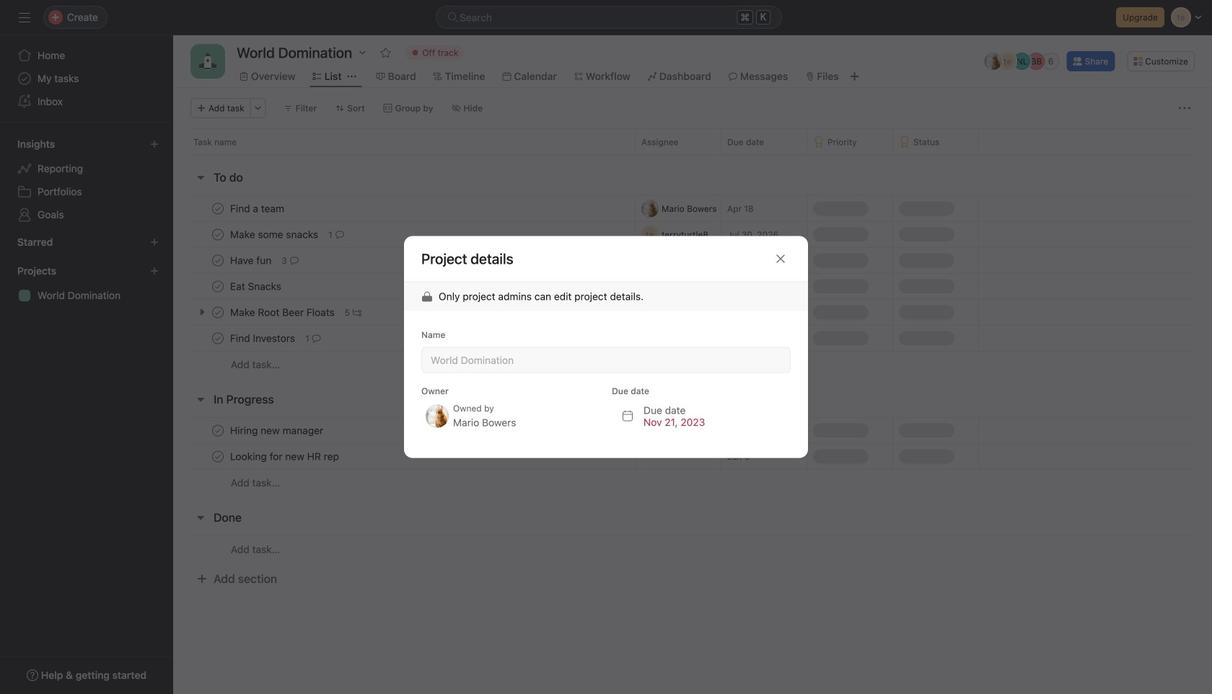 Task type: vqa. For each thing, say whether or not it's contained in the screenshot.
Task name text box for Mark complete option in Eat Snacks Cell
yes



Task type: describe. For each thing, give the bounding box(es) containing it.
mark complete checkbox for task name text box in the find a team cell
[[209, 200, 227, 218]]

projects element
[[0, 258, 173, 310]]

hide sidebar image
[[19, 12, 30, 23]]

task name text field for make some snacks cell
[[227, 228, 323, 242]]

cell for have fun cell
[[635, 247, 721, 274]]

mark complete image for task name text box in have fun cell
[[209, 252, 227, 269]]

make some snacks cell
[[173, 221, 635, 248]]

mark complete checkbox for task name text field in hiring new manager 'cell'
[[209, 422, 227, 440]]

find a team cell
[[173, 196, 635, 222]]

add to starred image
[[380, 47, 391, 58]]

1 collapse task list for this group image from the top
[[195, 394, 206, 405]]

find investors cell
[[173, 325, 635, 352]]

mark complete image for task name text box within the make some snacks cell
[[209, 226, 227, 244]]

1 comment image
[[335, 231, 344, 239]]

mark complete checkbox for task name text field inside the "eat snacks" cell
[[209, 278, 227, 295]]

insights element
[[0, 131, 173, 229]]

looking for new hr rep cell
[[173, 444, 635, 470]]

task name text field for find investors cell
[[227, 332, 299, 346]]

mark complete image for task name text box in the find a team cell
[[209, 200, 227, 218]]

hiring new manager cell
[[173, 418, 635, 444]]

1 comment image
[[312, 334, 321, 343]]

header in progress tree grid
[[173, 418, 1212, 496]]

header to do tree grid
[[173, 196, 1212, 378]]



Task type: locate. For each thing, give the bounding box(es) containing it.
mark complete checkbox inside have fun cell
[[209, 252, 227, 269]]

mark complete checkbox inside find investors cell
[[209, 330, 227, 347]]

cell
[[635, 247, 721, 274], [721, 418, 807, 444]]

collapse task list for this group image
[[195, 394, 206, 405], [195, 512, 206, 524]]

0 vertical spatial task name text field
[[227, 280, 286, 294]]

1 vertical spatial collapse task list for this group image
[[195, 512, 206, 524]]

mark complete image
[[209, 200, 227, 218], [209, 226, 227, 244], [209, 252, 227, 269], [209, 422, 227, 440]]

task name text field for have fun cell
[[227, 254, 276, 268]]

task name text field for hiring new manager 'cell'
[[227, 424, 328, 438]]

2 task name text field from the top
[[227, 228, 323, 242]]

None text field
[[421, 347, 791, 373]]

mark complete image for task name text field in looking for new hr rep cell
[[209, 448, 227, 466]]

mark complete checkbox inside make some snacks cell
[[209, 226, 227, 244]]

cell inside "header to do" tree grid
[[635, 247, 721, 274]]

dialog
[[404, 236, 808, 459]]

mark complete image for task name text field in hiring new manager 'cell'
[[209, 422, 227, 440]]

2 vertical spatial mark complete image
[[209, 448, 227, 466]]

Mark complete checkbox
[[209, 252, 227, 269], [209, 278, 227, 295], [209, 330, 227, 347], [209, 422, 227, 440], [209, 448, 227, 466]]

task name text field for the "eat snacks" cell
[[227, 280, 286, 294]]

1 vertical spatial task name text field
[[227, 424, 328, 438]]

Task name text field
[[227, 202, 289, 216], [227, 228, 323, 242], [227, 254, 276, 268], [227, 332, 299, 346]]

mark complete checkbox for task name text box in have fun cell
[[209, 252, 227, 269]]

global element
[[0, 35, 173, 122]]

task name text field inside find investors cell
[[227, 332, 299, 346]]

mark complete checkbox inside hiring new manager 'cell'
[[209, 422, 227, 440]]

task name text field for find a team cell
[[227, 202, 289, 216]]

mark complete checkbox inside looking for new hr rep cell
[[209, 448, 227, 466]]

0 vertical spatial cell
[[635, 247, 721, 274]]

1 task name text field from the top
[[227, 280, 286, 294]]

task name text field inside the "eat snacks" cell
[[227, 280, 286, 294]]

3 mark complete image from the top
[[209, 252, 227, 269]]

2 mark complete image from the top
[[209, 330, 227, 347]]

eat snacks cell
[[173, 273, 635, 300]]

task name text field inside find a team cell
[[227, 202, 289, 216]]

task name text field for looking for new hr rep cell
[[227, 450, 343, 464]]

0 vertical spatial mark complete checkbox
[[209, 200, 227, 218]]

2 mark complete checkbox from the top
[[209, 226, 227, 244]]

mark complete checkbox inside find a team cell
[[209, 200, 227, 218]]

mark complete checkbox for task name text field in looking for new hr rep cell
[[209, 448, 227, 466]]

mark complete image inside the "eat snacks" cell
[[209, 278, 227, 295]]

close this dialog image
[[775, 253, 786, 265]]

0 vertical spatial collapse task list for this group image
[[195, 394, 206, 405]]

3 task name text field from the top
[[227, 450, 343, 464]]

1 task name text field from the top
[[227, 202, 289, 216]]

mark complete image inside looking for new hr rep cell
[[209, 448, 227, 466]]

have fun cell
[[173, 247, 635, 274]]

1 mark complete image from the top
[[209, 278, 227, 295]]

3 mark complete image from the top
[[209, 448, 227, 466]]

mark complete checkbox for task name text box inside the find investors cell
[[209, 330, 227, 347]]

1 vertical spatial mark complete image
[[209, 330, 227, 347]]

4 mark complete image from the top
[[209, 422, 227, 440]]

mark complete image inside have fun cell
[[209, 252, 227, 269]]

1 vertical spatial mark complete checkbox
[[209, 226, 227, 244]]

3 comments image
[[290, 256, 299, 265]]

1 mark complete image from the top
[[209, 200, 227, 218]]

1 mark complete checkbox from the top
[[209, 252, 227, 269]]

1 mark complete checkbox from the top
[[209, 200, 227, 218]]

task name text field inside have fun cell
[[227, 254, 276, 268]]

4 mark complete checkbox from the top
[[209, 422, 227, 440]]

4 task name text field from the top
[[227, 332, 299, 346]]

3 mark complete checkbox from the top
[[209, 330, 227, 347]]

mark complete image for task name text box inside the find investors cell
[[209, 330, 227, 347]]

2 mark complete checkbox from the top
[[209, 278, 227, 295]]

0 vertical spatial mark complete image
[[209, 278, 227, 295]]

2 collapse task list for this group image from the top
[[195, 512, 206, 524]]

2 mark complete image from the top
[[209, 226, 227, 244]]

2 task name text field from the top
[[227, 424, 328, 438]]

Task name text field
[[227, 280, 286, 294], [227, 424, 328, 438], [227, 450, 343, 464]]

3 task name text field from the top
[[227, 254, 276, 268]]

collapse task list for this group image
[[195, 172, 206, 183]]

Mark complete checkbox
[[209, 200, 227, 218], [209, 226, 227, 244]]

mark complete checkbox for task name text box within the make some snacks cell
[[209, 226, 227, 244]]

task name text field inside make some snacks cell
[[227, 228, 323, 242]]

mark complete checkbox inside the "eat snacks" cell
[[209, 278, 227, 295]]

5 mark complete checkbox from the top
[[209, 448, 227, 466]]

task name text field inside looking for new hr rep cell
[[227, 450, 343, 464]]

2 vertical spatial task name text field
[[227, 450, 343, 464]]

cell for hiring new manager 'cell'
[[721, 418, 807, 444]]

rocket image
[[199, 53, 216, 70]]

1 vertical spatial cell
[[721, 418, 807, 444]]

row
[[173, 128, 1212, 155], [190, 154, 1195, 156], [173, 196, 1212, 222], [173, 221, 1212, 248], [173, 247, 1212, 274], [173, 273, 1212, 300], [173, 325, 1212, 352], [173, 351, 1212, 378], [173, 418, 1212, 444], [173, 444, 1212, 470], [173, 470, 1212, 496], [173, 536, 1212, 563]]

mark complete image
[[209, 278, 227, 295], [209, 330, 227, 347], [209, 448, 227, 466]]

mark complete image inside find a team cell
[[209, 200, 227, 218]]

cell inside header in progress "tree grid"
[[721, 418, 807, 444]]

mark complete image for task name text field inside the "eat snacks" cell
[[209, 278, 227, 295]]

task name text field inside hiring new manager 'cell'
[[227, 424, 328, 438]]

mark complete image inside hiring new manager 'cell'
[[209, 422, 227, 440]]



